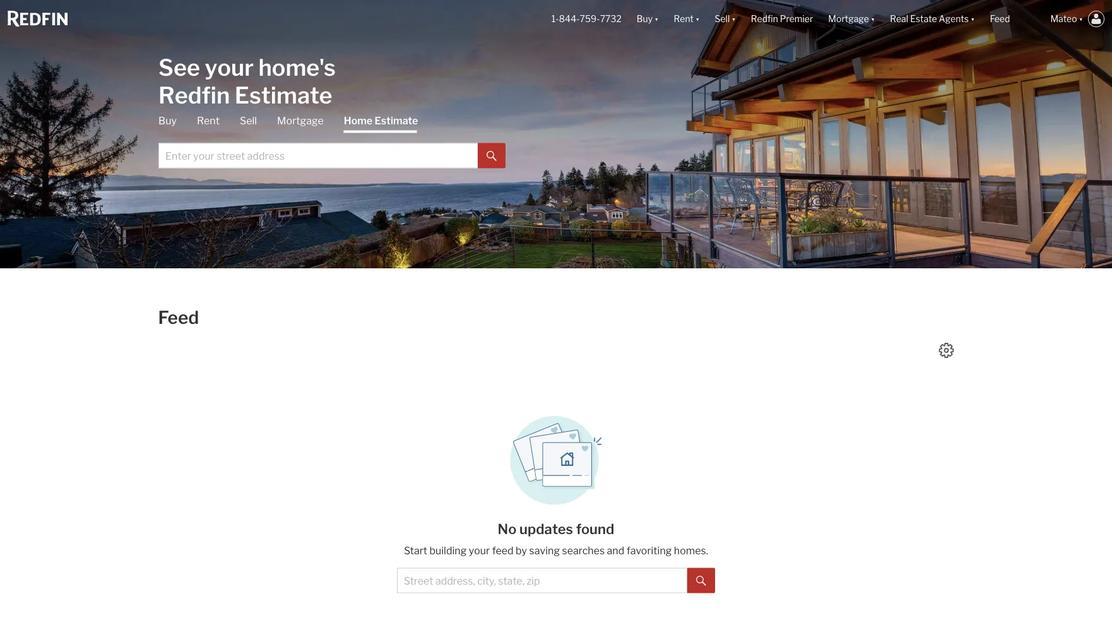 Task type: locate. For each thing, give the bounding box(es) containing it.
sell right rent ▾
[[715, 14, 730, 24]]

favoriting
[[627, 545, 672, 557]]

sell
[[715, 14, 730, 24], [240, 115, 257, 127]]

0 horizontal spatial your
[[205, 53, 254, 81]]

redfin
[[751, 14, 779, 24], [159, 81, 230, 109]]

sell for sell
[[240, 115, 257, 127]]

1 vertical spatial rent
[[197, 115, 220, 127]]

1-
[[552, 14, 559, 24]]

0 horizontal spatial redfin
[[159, 81, 230, 109]]

rent ▾ button
[[674, 0, 700, 38]]

sell down see your home's redfin estimate
[[240, 115, 257, 127]]

buy ▾
[[637, 14, 659, 24]]

0 vertical spatial your
[[205, 53, 254, 81]]

homes.
[[674, 545, 709, 557]]

by
[[516, 545, 527, 557]]

0 vertical spatial estimate
[[235, 81, 333, 109]]

0 vertical spatial buy
[[637, 14, 653, 24]]

▾ for rent ▾
[[696, 14, 700, 24]]

▾ for buy ▾
[[655, 14, 659, 24]]

1-844-759-7732 link
[[552, 14, 622, 24]]

buy ▾ button
[[630, 0, 667, 38]]

feed
[[492, 545, 514, 557]]

0 horizontal spatial mortgage
[[277, 115, 324, 127]]

estimate up 'mortgage' link
[[235, 81, 333, 109]]

▾ left the sell ▾
[[696, 14, 700, 24]]

real estate agents ▾
[[891, 14, 975, 24]]

0 horizontal spatial feed
[[158, 307, 199, 328]]

▾ for sell ▾
[[732, 14, 736, 24]]

redfin up rent link
[[159, 81, 230, 109]]

1 vertical spatial buy
[[159, 115, 177, 127]]

▾ left rent ▾
[[655, 14, 659, 24]]

1 horizontal spatial sell
[[715, 14, 730, 24]]

redfin left premier on the right top of the page
[[751, 14, 779, 24]]

buy link
[[159, 114, 177, 128]]

1 vertical spatial sell
[[240, 115, 257, 127]]

rent
[[674, 14, 694, 24], [197, 115, 220, 127]]

mortgage ▾ button
[[821, 0, 883, 38]]

mortgage for mortgage
[[277, 115, 324, 127]]

sell for sell ▾
[[715, 14, 730, 24]]

1 ▾ from the left
[[655, 14, 659, 24]]

your
[[205, 53, 254, 81], [469, 545, 490, 557]]

1 horizontal spatial buy
[[637, 14, 653, 24]]

1 horizontal spatial rent
[[674, 14, 694, 24]]

▾ for mateo ▾
[[1080, 14, 1084, 24]]

0 horizontal spatial buy
[[159, 115, 177, 127]]

0 vertical spatial feed
[[991, 14, 1011, 24]]

rent link
[[197, 114, 220, 128]]

rent right buy ▾
[[674, 14, 694, 24]]

feed
[[991, 14, 1011, 24], [158, 307, 199, 328]]

1 vertical spatial redfin
[[159, 81, 230, 109]]

▾ right mateo
[[1080, 14, 1084, 24]]

rent inside tab list
[[197, 115, 220, 127]]

sell ▾
[[715, 14, 736, 24]]

▾ right rent ▾
[[732, 14, 736, 24]]

▾
[[655, 14, 659, 24], [696, 14, 700, 24], [732, 14, 736, 24], [871, 14, 876, 24], [971, 14, 975, 24], [1080, 14, 1084, 24]]

rent ▾ button
[[667, 0, 708, 38]]

mortgage up enter your street address search box
[[277, 115, 324, 127]]

mortgage for mortgage ▾
[[829, 14, 870, 24]]

1 horizontal spatial mortgage
[[829, 14, 870, 24]]

your inside see your home's redfin estimate
[[205, 53, 254, 81]]

buy ▾ button
[[637, 0, 659, 38]]

tab list
[[159, 114, 506, 168]]

redfin inside button
[[751, 14, 779, 24]]

mortgage inside mortgage ▾ dropdown button
[[829, 14, 870, 24]]

▾ right agents
[[971, 14, 975, 24]]

buy inside dropdown button
[[637, 14, 653, 24]]

1 vertical spatial your
[[469, 545, 490, 557]]

your right see
[[205, 53, 254, 81]]

0 vertical spatial rent
[[674, 14, 694, 24]]

searches
[[562, 545, 605, 557]]

2 ▾ from the left
[[696, 14, 700, 24]]

submit search image
[[697, 576, 707, 586]]

Street address, city, state, zip search field
[[397, 568, 688, 593]]

mortgage left real
[[829, 14, 870, 24]]

1 vertical spatial estimate
[[375, 115, 418, 127]]

redfin inside see your home's redfin estimate
[[159, 81, 230, 109]]

0 vertical spatial mortgage
[[829, 14, 870, 24]]

agents
[[940, 14, 969, 24]]

estate
[[911, 14, 938, 24]]

0 horizontal spatial estimate
[[235, 81, 333, 109]]

1 vertical spatial mortgage
[[277, 115, 324, 127]]

rent left the sell link
[[197, 115, 220, 127]]

0 horizontal spatial rent
[[197, 115, 220, 127]]

0 vertical spatial redfin
[[751, 14, 779, 24]]

rent inside dropdown button
[[674, 14, 694, 24]]

mortgage link
[[277, 114, 324, 128]]

estimate
[[235, 81, 333, 109], [375, 115, 418, 127]]

buy
[[637, 14, 653, 24], [159, 115, 177, 127]]

1 horizontal spatial feed
[[991, 14, 1011, 24]]

▾ left real
[[871, 14, 876, 24]]

mateo
[[1051, 14, 1078, 24]]

start
[[404, 545, 428, 557]]

6 ▾ from the left
[[1080, 14, 1084, 24]]

3 ▾ from the left
[[732, 14, 736, 24]]

mortgage
[[829, 14, 870, 24], [277, 115, 324, 127]]

your left feed
[[469, 545, 490, 557]]

buy right 7732
[[637, 14, 653, 24]]

1 horizontal spatial redfin
[[751, 14, 779, 24]]

estimate right home
[[375, 115, 418, 127]]

found
[[576, 520, 615, 537]]

Enter your street address search field
[[159, 143, 478, 168]]

0 vertical spatial sell
[[715, 14, 730, 24]]

buy left rent link
[[159, 115, 177, 127]]

4 ▾ from the left
[[871, 14, 876, 24]]

0 horizontal spatial sell
[[240, 115, 257, 127]]

sell inside dropdown button
[[715, 14, 730, 24]]



Task type: vqa. For each thing, say whether or not it's contained in the screenshot.
Redfin to the left
yes



Task type: describe. For each thing, give the bounding box(es) containing it.
1 horizontal spatial estimate
[[375, 115, 418, 127]]

start building your feed by saving searches and favoriting homes.
[[404, 545, 709, 557]]

submit search image
[[487, 151, 497, 161]]

home
[[344, 115, 373, 127]]

redfin premier button
[[744, 0, 821, 38]]

no updates found
[[498, 520, 615, 537]]

feed button
[[983, 0, 1044, 38]]

real
[[891, 14, 909, 24]]

real estate agents ▾ button
[[883, 0, 983, 38]]

buy for buy
[[159, 115, 177, 127]]

1 vertical spatial feed
[[158, 307, 199, 328]]

see your home's redfin estimate
[[159, 53, 336, 109]]

tab list containing buy
[[159, 114, 506, 168]]

saving
[[530, 545, 560, 557]]

estimate inside see your home's redfin estimate
[[235, 81, 333, 109]]

redfin premier
[[751, 14, 814, 24]]

mortgage ▾ button
[[829, 0, 876, 38]]

844-
[[559, 14, 580, 24]]

home estimate
[[344, 115, 418, 127]]

no
[[498, 520, 517, 537]]

rent ▾
[[674, 14, 700, 24]]

real estate agents ▾ link
[[891, 0, 975, 38]]

feed inside button
[[991, 14, 1011, 24]]

mateo ▾
[[1051, 14, 1084, 24]]

▾ for mortgage ▾
[[871, 14, 876, 24]]

building
[[430, 545, 467, 557]]

see
[[159, 53, 200, 81]]

buy for buy ▾
[[637, 14, 653, 24]]

7732
[[600, 14, 622, 24]]

1 horizontal spatial your
[[469, 545, 490, 557]]

1-844-759-7732
[[552, 14, 622, 24]]

and
[[607, 545, 625, 557]]

rent for rent ▾
[[674, 14, 694, 24]]

rent for rent
[[197, 115, 220, 127]]

sell link
[[240, 114, 257, 128]]

mortgage ▾
[[829, 14, 876, 24]]

sell ▾ button
[[715, 0, 736, 38]]

sell ▾ button
[[708, 0, 744, 38]]

home's
[[259, 53, 336, 81]]

updates
[[520, 520, 574, 537]]

5 ▾ from the left
[[971, 14, 975, 24]]

premier
[[781, 14, 814, 24]]

home estimate link
[[344, 114, 418, 133]]

759-
[[580, 14, 600, 24]]



